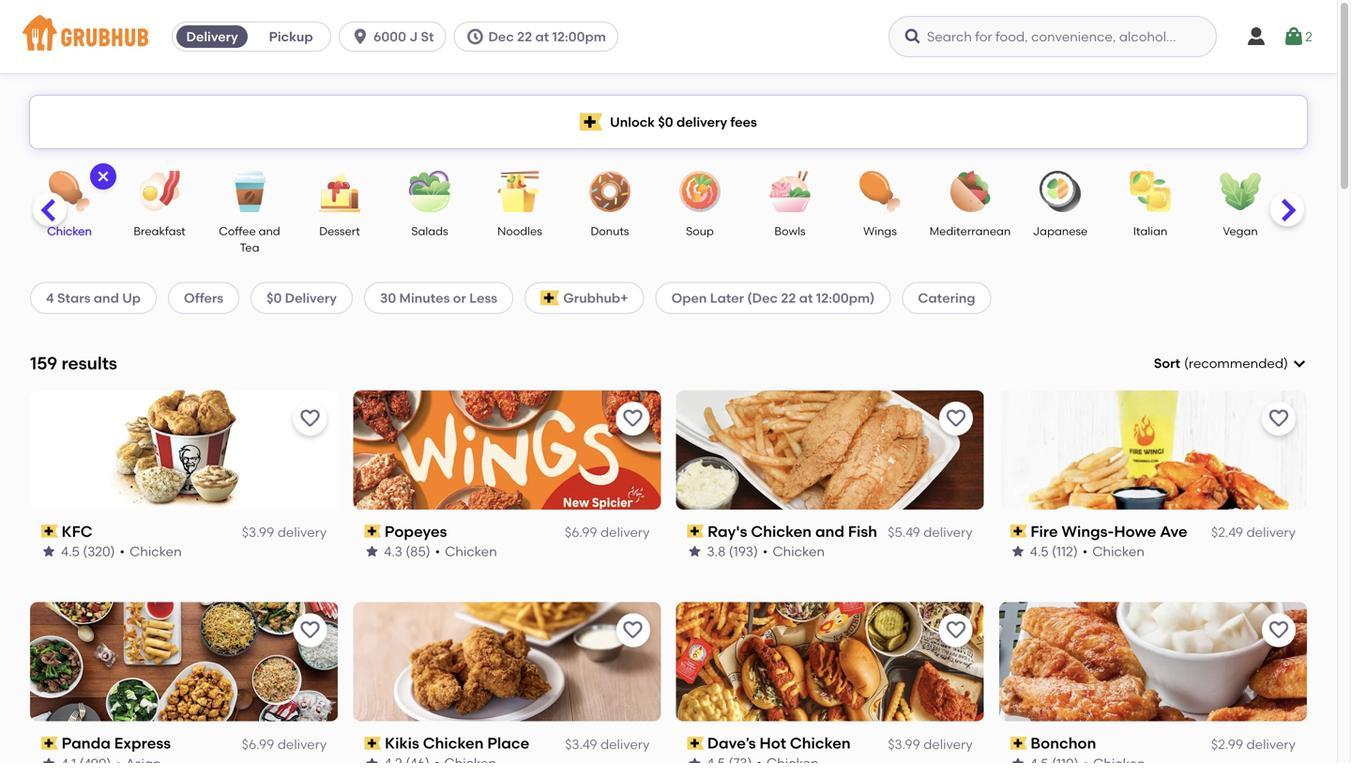 Task type: describe. For each thing, give the bounding box(es) containing it.
at inside dec 22 at 12:00pm button
[[535, 29, 549, 45]]

soup
[[686, 224, 714, 238]]

subscription pass image for ray's chicken and fish
[[688, 525, 704, 538]]

(193)
[[729, 543, 758, 559]]

12:00pm
[[552, 29, 606, 45]]

place
[[487, 734, 529, 752]]

4.3
[[384, 543, 403, 559]]

ray's chicken and fish
[[708, 522, 878, 540]]

soup image
[[667, 171, 733, 212]]

$3.99 delivery for kfc
[[242, 524, 327, 540]]

star icon image for dave's hot chicken
[[688, 756, 703, 763]]

svg image inside field
[[1292, 356, 1307, 371]]

catering
[[918, 290, 976, 306]]

japanese image
[[1028, 171, 1093, 212]]

save this restaurant image for kikis chicken place
[[622, 619, 644, 642]]

1 horizontal spatial at
[[799, 290, 813, 306]]

chicken right kikis
[[423, 734, 484, 752]]

4.5 for kfc
[[61, 543, 80, 559]]

save this restaurant image for bonchon
[[1268, 619, 1291, 642]]

dave's hot chicken logo image
[[676, 602, 984, 721]]

• for fire wings-howe ave
[[1083, 543, 1088, 559]]

• chicken for fire wings-howe ave
[[1083, 543, 1145, 559]]

italian
[[1134, 224, 1168, 238]]

• for kfc
[[120, 543, 125, 559]]

popeyes logo image
[[353, 390, 661, 509]]

bowls
[[775, 224, 806, 238]]

1 vertical spatial $0
[[267, 290, 282, 306]]

star icon image for panda express
[[41, 756, 56, 763]]

(85)
[[406, 543, 430, 559]]

• for ray's chicken and fish
[[763, 543, 768, 559]]

later
[[710, 290, 744, 306]]

breakfast image
[[127, 171, 192, 212]]

$3.99 delivery for dave's hot chicken
[[888, 736, 973, 752]]

chicken right (85)
[[445, 543, 497, 559]]

subscription pass image left the bonchon
[[1011, 737, 1027, 750]]

subscription pass image for dave's hot chicken
[[688, 737, 704, 750]]

kikis
[[385, 734, 419, 752]]

italian image
[[1118, 171, 1184, 212]]

$6.99 delivery for panda express
[[242, 736, 327, 752]]

open later (dec 22 at 12:00pm)
[[672, 290, 875, 306]]

159
[[30, 353, 57, 374]]

dec 22 at 12:00pm button
[[454, 22, 626, 52]]

unlock
[[610, 114, 655, 130]]

• chicken for kfc
[[120, 543, 182, 559]]

3.8
[[707, 543, 726, 559]]

• for popeyes
[[435, 543, 440, 559]]

kikis chicken place
[[385, 734, 529, 752]]

coffee and tea
[[219, 224, 280, 254]]

and for ray's chicken and fish
[[816, 522, 845, 540]]

mediterranean image
[[938, 171, 1003, 212]]

0 vertical spatial $0
[[658, 114, 674, 130]]

4
[[46, 290, 54, 306]]

salads image
[[397, 171, 463, 212]]

hot
[[760, 734, 787, 752]]

bonchon logo image
[[999, 602, 1307, 721]]

panda express logo image
[[30, 602, 338, 721]]

22 inside button
[[517, 29, 532, 45]]

4.5 (320)
[[61, 543, 115, 559]]

1 horizontal spatial 22
[[781, 290, 796, 306]]

or
[[453, 290, 466, 306]]

star icon image for kfc
[[41, 544, 56, 559]]

delivery for fire wings-howe ave
[[1247, 524, 1296, 540]]

159 results
[[30, 353, 117, 374]]

$5.49 delivery
[[888, 524, 973, 540]]

save this restaurant button for dave's hot chicken
[[939, 614, 973, 647]]

howe
[[1114, 522, 1157, 540]]

salads
[[411, 224, 448, 238]]

save this restaurant image for popeyes
[[622, 407, 644, 430]]

star icon image for fire wings-howe ave
[[1011, 544, 1026, 559]]

ray's
[[708, 522, 748, 540]]

$2.49
[[1212, 524, 1244, 540]]

pickup
[[269, 29, 313, 45]]

(
[[1185, 355, 1189, 371]]

kfc
[[62, 522, 93, 540]]

wings-
[[1062, 522, 1114, 540]]

grubhub+
[[563, 290, 628, 306]]

12:00pm)
[[816, 290, 875, 306]]

$6.99 for popeyes
[[565, 524, 597, 540]]

30
[[380, 290, 396, 306]]

bonchon
[[1031, 734, 1097, 752]]

chicken right hot
[[790, 734, 851, 752]]

save this restaurant button for ray's chicken and fish
[[939, 402, 973, 435]]

$3.49 delivery
[[565, 736, 650, 752]]

noodles
[[498, 224, 542, 238]]

fire wings-howe ave
[[1031, 522, 1188, 540]]

dessert
[[319, 224, 360, 238]]

sort ( recommended )
[[1154, 355, 1289, 371]]

delivery for dave's hot chicken
[[924, 736, 973, 752]]

star icon image for popeyes
[[364, 544, 379, 559]]

save this restaurant button for kikis chicken place
[[616, 614, 650, 647]]

$2.49 delivery
[[1212, 524, 1296, 540]]

dec
[[488, 29, 514, 45]]

svg image inside dec 22 at 12:00pm button
[[466, 27, 485, 46]]

6000 j st button
[[339, 22, 454, 52]]

(112)
[[1052, 543, 1078, 559]]

open
[[672, 290, 707, 306]]

delivery for kfc
[[278, 524, 327, 540]]

4.3 (85)
[[384, 543, 430, 559]]

delivery button
[[173, 22, 252, 52]]

save this restaurant image for ray's chicken and fish
[[945, 407, 967, 430]]

sort
[[1154, 355, 1181, 371]]

subscription pass image for kikis
[[364, 737, 381, 750]]

2 button
[[1283, 20, 1313, 53]]

1 vertical spatial delivery
[[285, 290, 337, 306]]

subscription pass image for kfc
[[41, 525, 58, 538]]

save this restaurant image for dave's hot chicken
[[945, 619, 967, 642]]

bowls image
[[757, 171, 823, 212]]

up
[[122, 290, 141, 306]]

fire
[[1031, 522, 1058, 540]]



Task type: vqa. For each thing, say whether or not it's contained in the screenshot.
the middle svg icon
yes



Task type: locate. For each thing, give the bounding box(es) containing it.
ave
[[1160, 522, 1188, 540]]

noodles image
[[487, 171, 553, 212]]

4 stars and up
[[46, 290, 141, 306]]

dave's hot chicken
[[708, 734, 851, 752]]

Search for food, convenience, alcohol... search field
[[889, 16, 1217, 57]]

0 vertical spatial and
[[259, 224, 280, 238]]

coffee and tea image
[[217, 171, 283, 212]]

0 vertical spatial at
[[535, 29, 549, 45]]

save this restaurant button for bonchon
[[1262, 614, 1296, 647]]

0 vertical spatial $3.99
[[242, 524, 274, 540]]

1 • from the left
[[120, 543, 125, 559]]

svg image
[[1283, 25, 1306, 48], [466, 27, 485, 46], [904, 27, 923, 46], [96, 169, 111, 184]]

)
[[1284, 355, 1289, 371]]

chicken image
[[37, 171, 102, 212]]

dave's
[[708, 734, 756, 752]]

1 vertical spatial $6.99 delivery
[[242, 736, 327, 752]]

1 vertical spatial $6.99
[[242, 736, 274, 752]]

delivery for bonchon
[[1247, 736, 1296, 752]]

subscription pass image left panda
[[41, 737, 58, 750]]

wings
[[864, 224, 897, 238]]

$6.99 delivery for popeyes
[[565, 524, 650, 540]]

delivery for popeyes
[[601, 524, 650, 540]]

1 horizontal spatial 4.5
[[1030, 543, 1049, 559]]

0 vertical spatial grubhub plus flag logo image
[[580, 113, 603, 131]]

22 right (dec
[[781, 290, 796, 306]]

0 vertical spatial delivery
[[186, 29, 238, 45]]

• chicken for popeyes
[[435, 543, 497, 559]]

delivery
[[677, 114, 727, 130], [278, 524, 327, 540], [601, 524, 650, 540], [924, 524, 973, 540], [1247, 524, 1296, 540], [278, 736, 327, 752], [601, 736, 650, 752], [924, 736, 973, 752], [1247, 736, 1296, 752]]

0 horizontal spatial 4.5
[[61, 543, 80, 559]]

chicken down fire wings-howe ave
[[1093, 543, 1145, 559]]

star icon image for bonchon
[[1011, 756, 1026, 763]]

svg image inside 2 button
[[1283, 25, 1306, 48]]

ray's chicken and fish logo image
[[676, 390, 984, 509]]

subscription pass image for fire
[[1011, 525, 1027, 538]]

dessert image
[[307, 171, 373, 212]]

main navigation navigation
[[0, 0, 1337, 73]]

22
[[517, 29, 532, 45], [781, 290, 796, 306]]

star icon image
[[41, 544, 56, 559], [364, 544, 379, 559], [688, 544, 703, 559], [1011, 544, 1026, 559], [41, 756, 56, 763], [364, 756, 379, 763], [688, 756, 703, 763], [1011, 756, 1026, 763]]

• chicken down ray's chicken and fish
[[763, 543, 825, 559]]

1 • chicken from the left
[[120, 543, 182, 559]]

1 horizontal spatial $3.99 delivery
[[888, 736, 973, 752]]

chicken right (320)
[[130, 543, 182, 559]]

results
[[61, 353, 117, 374]]

delivery left pickup
[[186, 29, 238, 45]]

2 • from the left
[[435, 543, 440, 559]]

fish
[[848, 522, 878, 540]]

at left 12:00pm)
[[799, 290, 813, 306]]

1 horizontal spatial grubhub plus flag logo image
[[580, 113, 603, 131]]

and left up
[[94, 290, 119, 306]]

0 horizontal spatial svg image
[[351, 27, 370, 46]]

coffee
[[219, 224, 256, 238]]

0 horizontal spatial delivery
[[186, 29, 238, 45]]

pickup button
[[252, 22, 330, 52]]

delivery for kikis chicken place
[[601, 736, 650, 752]]

• chicken down fire wings-howe ave
[[1083, 543, 1145, 559]]

recommended
[[1189, 355, 1284, 371]]

minutes
[[399, 290, 450, 306]]

save this restaurant image for kfc
[[299, 407, 321, 430]]

30 minutes or less
[[380, 290, 498, 306]]

6000
[[374, 29, 406, 45]]

1 horizontal spatial $3.99
[[888, 736, 921, 752]]

$3.99 delivery
[[242, 524, 327, 540], [888, 736, 973, 752]]

dec 22 at 12:00pm
[[488, 29, 606, 45]]

subscription pass image for panda
[[41, 737, 58, 750]]

4.5 (112)
[[1030, 543, 1078, 559]]

1 horizontal spatial delivery
[[285, 290, 337, 306]]

$5.49
[[888, 524, 921, 540]]

2 vertical spatial and
[[816, 522, 845, 540]]

delivery for panda express
[[278, 736, 327, 752]]

0 vertical spatial 22
[[517, 29, 532, 45]]

4.5
[[61, 543, 80, 559], [1030, 543, 1049, 559]]

save this restaurant button for kfc
[[293, 402, 327, 435]]

$3.99 for kfc
[[242, 524, 274, 540]]

$6.99 for panda express
[[242, 736, 274, 752]]

chicken down ray's chicken and fish
[[773, 543, 825, 559]]

4.5 for fire wings-howe ave
[[1030, 543, 1049, 559]]

svg image left 2 button
[[1245, 25, 1268, 48]]

japanese
[[1033, 224, 1088, 238]]

and left the "fish"
[[816, 522, 845, 540]]

less
[[470, 290, 498, 306]]

• right (320)
[[120, 543, 125, 559]]

delivery down "dessert"
[[285, 290, 337, 306]]

and for 4 stars and up
[[94, 290, 119, 306]]

offers
[[184, 290, 223, 306]]

4.5 down fire
[[1030, 543, 1049, 559]]

save this restaurant button for fire wings-howe ave
[[1262, 402, 1296, 435]]

fire wings-howe ave logo image
[[999, 390, 1307, 509]]

(dec
[[748, 290, 778, 306]]

0 vertical spatial $6.99
[[565, 524, 597, 540]]

star icon image for kikis chicken place
[[364, 756, 379, 763]]

save this restaurant image for panda express
[[299, 619, 321, 642]]

popeyes
[[385, 522, 447, 540]]

1 vertical spatial 22
[[781, 290, 796, 306]]

grubhub plus flag logo image
[[580, 113, 603, 131], [541, 290, 560, 305]]

panda
[[62, 734, 111, 752]]

j
[[410, 29, 418, 45]]

and
[[259, 224, 280, 238], [94, 290, 119, 306], [816, 522, 845, 540]]

mediterranean
[[930, 224, 1011, 238]]

$6.99 delivery
[[565, 524, 650, 540], [242, 736, 327, 752]]

panda express
[[62, 734, 171, 752]]

0 horizontal spatial $6.99
[[242, 736, 274, 752]]

1 horizontal spatial $0
[[658, 114, 674, 130]]

unlock $0 delivery fees
[[610, 114, 757, 130]]

22 right dec
[[517, 29, 532, 45]]

1 4.5 from the left
[[61, 543, 80, 559]]

$0 delivery
[[267, 290, 337, 306]]

$3.99 for dave's hot chicken
[[888, 736, 921, 752]]

6000 j st
[[374, 29, 434, 45]]

svg image inside 6000 j st "button"
[[351, 27, 370, 46]]

3 • from the left
[[763, 543, 768, 559]]

subscription pass image left the kfc
[[41, 525, 58, 538]]

4 • chicken from the left
[[1083, 543, 1145, 559]]

0 horizontal spatial $3.99 delivery
[[242, 524, 327, 540]]

fees
[[731, 114, 757, 130]]

1 vertical spatial grubhub plus flag logo image
[[541, 290, 560, 305]]

subscription pass image left dave's
[[688, 737, 704, 750]]

0 vertical spatial $6.99 delivery
[[565, 524, 650, 540]]

subscription pass image left popeyes
[[364, 525, 381, 538]]

tea
[[240, 241, 260, 254]]

0 horizontal spatial $6.99 delivery
[[242, 736, 327, 752]]

grubhub plus flag logo image left the unlock
[[580, 113, 603, 131]]

vegan
[[1223, 224, 1258, 238]]

breakfast
[[134, 224, 186, 238]]

svg image right )
[[1292, 356, 1307, 371]]

delivery inside button
[[186, 29, 238, 45]]

delivery
[[186, 29, 238, 45], [285, 290, 337, 306]]

express
[[114, 734, 171, 752]]

subscription pass image left kikis
[[364, 737, 381, 750]]

and up tea
[[259, 224, 280, 238]]

chicken
[[47, 224, 92, 238], [751, 522, 812, 540], [130, 543, 182, 559], [445, 543, 497, 559], [773, 543, 825, 559], [1093, 543, 1145, 559], [423, 734, 484, 752], [790, 734, 851, 752]]

donuts image
[[577, 171, 643, 212]]

kikis chicken place logo image
[[353, 602, 661, 721]]

grubhub plus flag logo image for unlock $0 delivery fees
[[580, 113, 603, 131]]

wings image
[[848, 171, 913, 212]]

$2.99 delivery
[[1212, 736, 1296, 752]]

0 vertical spatial $3.99 delivery
[[242, 524, 327, 540]]

subscription pass image
[[41, 525, 58, 538], [364, 525, 381, 538], [688, 525, 704, 538], [688, 737, 704, 750]]

1 vertical spatial $3.99 delivery
[[888, 736, 973, 752]]

star icon image for ray's chicken and fish
[[688, 544, 703, 559]]

$2.99
[[1212, 736, 1244, 752]]

1 horizontal spatial and
[[259, 224, 280, 238]]

vegan image
[[1208, 171, 1274, 212]]

0 horizontal spatial $3.99
[[242, 524, 274, 540]]

0 horizontal spatial $0
[[267, 290, 282, 306]]

3.8 (193)
[[707, 543, 758, 559]]

svg image
[[1245, 25, 1268, 48], [351, 27, 370, 46], [1292, 356, 1307, 371]]

save this restaurant button
[[293, 402, 327, 435], [616, 402, 650, 435], [939, 402, 973, 435], [1262, 402, 1296, 435], [293, 614, 327, 647], [616, 614, 650, 647], [939, 614, 973, 647], [1262, 614, 1296, 647]]

save this restaurant image
[[622, 407, 644, 430], [945, 407, 967, 430], [1268, 407, 1291, 430], [945, 619, 967, 642]]

•
[[120, 543, 125, 559], [435, 543, 440, 559], [763, 543, 768, 559], [1083, 543, 1088, 559]]

none field containing sort
[[1154, 354, 1307, 373]]

and inside "coffee and tea"
[[259, 224, 280, 238]]

svg image left 6000
[[351, 27, 370, 46]]

$0
[[658, 114, 674, 130], [267, 290, 282, 306]]

1 vertical spatial and
[[94, 290, 119, 306]]

0 horizontal spatial and
[[94, 290, 119, 306]]

$6.99
[[565, 524, 597, 540], [242, 736, 274, 752]]

• right (85)
[[435, 543, 440, 559]]

donuts
[[591, 224, 629, 238]]

subscription pass image left ray's
[[688, 525, 704, 538]]

save this restaurant image
[[299, 407, 321, 430], [299, 619, 321, 642], [622, 619, 644, 642], [1268, 619, 1291, 642]]

$0 down "coffee and tea"
[[267, 290, 282, 306]]

1 horizontal spatial svg image
[[1245, 25, 1268, 48]]

2 horizontal spatial svg image
[[1292, 356, 1307, 371]]

chicken up (193) on the right
[[751, 522, 812, 540]]

subscription pass image for popeyes
[[364, 525, 381, 538]]

at
[[535, 29, 549, 45], [799, 290, 813, 306]]

1 horizontal spatial $6.99 delivery
[[565, 524, 650, 540]]

None field
[[1154, 354, 1307, 373]]

• chicken right (320)
[[120, 543, 182, 559]]

2 • chicken from the left
[[435, 543, 497, 559]]

• chicken right (85)
[[435, 543, 497, 559]]

2
[[1306, 28, 1313, 44]]

save this restaurant button for popeyes
[[616, 402, 650, 435]]

1 horizontal spatial $6.99
[[565, 524, 597, 540]]

save this restaurant button for panda express
[[293, 614, 327, 647]]

at left 12:00pm at the top of the page
[[535, 29, 549, 45]]

• chicken for ray's chicken and fish
[[763, 543, 825, 559]]

2 4.5 from the left
[[1030, 543, 1049, 559]]

subscription pass image left fire
[[1011, 525, 1027, 538]]

subscription pass image
[[1011, 525, 1027, 538], [41, 737, 58, 750], [364, 737, 381, 750], [1011, 737, 1027, 750]]

• down wings-
[[1083, 543, 1088, 559]]

$3.49
[[565, 736, 597, 752]]

3 • chicken from the left
[[763, 543, 825, 559]]

$0 right the unlock
[[658, 114, 674, 130]]

1 vertical spatial at
[[799, 290, 813, 306]]

stars
[[57, 290, 91, 306]]

1 vertical spatial $3.99
[[888, 736, 921, 752]]

grubhub plus flag logo image left grubhub+
[[541, 290, 560, 305]]

delivery for ray's chicken and fish
[[924, 524, 973, 540]]

4.5 down the kfc
[[61, 543, 80, 559]]

kfc logo image
[[30, 390, 338, 509]]

4 • from the left
[[1083, 543, 1088, 559]]

st
[[421, 29, 434, 45]]

save this restaurant image for fire wings-howe ave
[[1268, 407, 1291, 430]]

0 horizontal spatial at
[[535, 29, 549, 45]]

$3.99
[[242, 524, 274, 540], [888, 736, 921, 752]]

• right (193) on the right
[[763, 543, 768, 559]]

0 horizontal spatial 22
[[517, 29, 532, 45]]

2 horizontal spatial and
[[816, 522, 845, 540]]

grubhub plus flag logo image for grubhub+
[[541, 290, 560, 305]]

(320)
[[83, 543, 115, 559]]

chicken down the chicken image
[[47, 224, 92, 238]]

0 horizontal spatial grubhub plus flag logo image
[[541, 290, 560, 305]]



